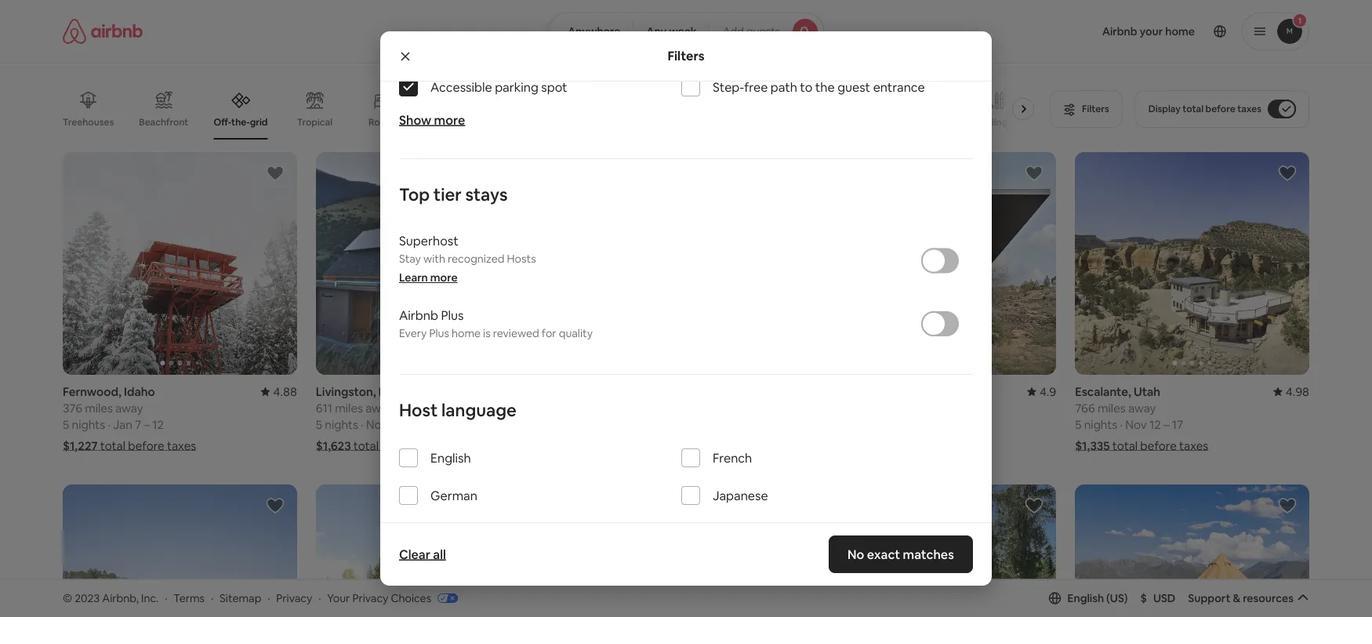 Task type: locate. For each thing, give the bounding box(es) containing it.
add guests button
[[709, 13, 824, 50]]

nights inside escalante, utah 766 miles away 5 nights · nov 12 – 17 $1,335 total before taxes
[[1084, 417, 1117, 432]]

taxes inside fernwood, idaho 376 miles away 5 nights · jan 7 – 12 $1,227 total before taxes
[[167, 438, 196, 453]]

support
[[1188, 591, 1230, 605]]

· inside escalante, utah 766 miles away 5 nights · nov 12 – 17 $1,335 total before taxes
[[1120, 417, 1123, 432]]

3 miles from the left
[[1098, 400, 1126, 415]]

0 horizontal spatial 12
[[152, 417, 164, 432]]

miles inside livingston, montana 611 miles away 5 nights · nov 26 – dec 1 $1,623 total before taxes
[[335, 400, 363, 415]]

tier
[[433, 183, 462, 205]]

path
[[771, 79, 797, 95]]

5 inside livingston, montana 611 miles away 5 nights · nov 26 – dec 1 $1,623 total before taxes
[[316, 417, 322, 432]]

2 5 from the left
[[316, 417, 322, 432]]

away down the utah
[[1128, 400, 1156, 415]]

2 vertical spatial more
[[434, 520, 465, 536]]

· left your
[[318, 591, 321, 605]]

2 horizontal spatial nights
[[1084, 417, 1117, 432]]

17
[[1172, 417, 1183, 432]]

away inside fernwood, idaho 376 miles away 5 nights · jan 7 – 12 $1,227 total before taxes
[[115, 400, 143, 415]]

None search field
[[548, 13, 824, 50]]

0 horizontal spatial away
[[115, 400, 143, 415]]

support & resources button
[[1188, 591, 1309, 605]]

4.9
[[1039, 384, 1056, 399]]

2 horizontal spatial miles
[[1098, 400, 1126, 415]]

1 5 from the left
[[63, 417, 69, 432]]

nights up $1,623
[[325, 417, 358, 432]]

0 vertical spatial show more button
[[399, 112, 465, 128]]

rooms
[[368, 116, 399, 128]]

away up jan on the left of the page
[[115, 400, 143, 415]]

3 nights from the left
[[1084, 417, 1117, 432]]

privacy right your
[[352, 591, 388, 605]]

– left 17
[[1163, 417, 1169, 432]]

away for utah
[[1128, 400, 1156, 415]]

1 privacy from the left
[[276, 591, 312, 605]]

1 12 from the left
[[152, 417, 164, 432]]

add to wishlist: whitefish, montana image
[[1025, 496, 1044, 515]]

guests
[[746, 24, 780, 38]]

spot
[[541, 79, 567, 95]]

nights for 766
[[1084, 417, 1117, 432]]

2 show more from the top
[[399, 520, 465, 536]]

– for 12
[[144, 417, 150, 432]]

$ usd
[[1140, 591, 1175, 605]]

language
[[441, 399, 517, 421]]

learn more link
[[399, 271, 458, 285]]

2 nov from the left
[[1125, 417, 1147, 432]]

&
[[1233, 591, 1240, 605]]

utah
[[1134, 384, 1160, 399]]

1 vertical spatial english
[[1067, 591, 1104, 605]]

away inside livingston, montana 611 miles away 5 nights · nov 26 – dec 1 $1,623 total before taxes
[[365, 400, 393, 415]]

1 horizontal spatial 5
[[316, 417, 322, 432]]

4.98 out of 5 average rating image
[[1273, 384, 1309, 399]]

2 12 from the left
[[1149, 417, 1161, 432]]

nights inside fernwood, idaho 376 miles away 5 nights · jan 7 – 12 $1,227 total before taxes
[[72, 417, 105, 432]]

nov down the utah
[[1125, 417, 1147, 432]]

376
[[63, 400, 82, 415]]

show more up all
[[399, 520, 465, 536]]

privacy left your
[[276, 591, 312, 605]]

$
[[1140, 591, 1147, 605]]

miles down escalante,
[[1098, 400, 1126, 415]]

2 nights from the left
[[325, 417, 358, 432]]

5 down the 766
[[1075, 417, 1081, 432]]

away up 26
[[365, 400, 393, 415]]

4.88
[[273, 384, 297, 399]]

montana
[[378, 384, 427, 399]]

english
[[430, 450, 471, 466], [1067, 591, 1104, 605]]

before inside fernwood, idaho 376 miles away 5 nights · jan 7 – 12 $1,227 total before taxes
[[128, 438, 164, 453]]

filters dialog
[[380, 0, 992, 586]]

matches
[[903, 546, 954, 562]]

add guests
[[723, 24, 780, 38]]

show right rooms
[[399, 112, 431, 128]]

miles for 376
[[85, 400, 113, 415]]

german
[[430, 487, 477, 503]]

5 down 376
[[63, 417, 69, 432]]

5 down 611
[[316, 417, 322, 432]]

1 miles from the left
[[85, 400, 113, 415]]

is
[[483, 326, 491, 340]]

0 horizontal spatial privacy
[[276, 591, 312, 605]]

1 horizontal spatial –
[[406, 417, 412, 432]]

– right 26
[[406, 417, 412, 432]]

plus up home
[[441, 307, 464, 323]]

show more
[[399, 112, 465, 128], [399, 520, 465, 536]]

· left jan on the left of the page
[[108, 417, 110, 432]]

0 horizontal spatial miles
[[85, 400, 113, 415]]

show inside button
[[650, 522, 678, 536]]

12 left 17
[[1149, 417, 1161, 432]]

total inside escalante, utah 766 miles away 5 nights · nov 12 – 17 $1,335 total before taxes
[[1112, 438, 1138, 453]]

1 show more button from the top
[[399, 112, 465, 128]]

$1,623
[[316, 438, 351, 453]]

12 inside escalante, utah 766 miles away 5 nights · nov 12 – 17 $1,335 total before taxes
[[1149, 417, 1161, 432]]

away for idaho
[[115, 400, 143, 415]]

0 horizontal spatial 5
[[63, 417, 69, 432]]

2 miles from the left
[[335, 400, 363, 415]]

display total before taxes
[[1148, 103, 1261, 115]]

display total before taxes button
[[1135, 90, 1309, 128]]

– inside fernwood, idaho 376 miles away 5 nights · jan 7 – 12 $1,227 total before taxes
[[144, 417, 150, 432]]

airbnb,
[[102, 591, 139, 605]]

top
[[399, 183, 430, 205]]

1 horizontal spatial english
[[1067, 591, 1104, 605]]

step-free path to the guest entrance
[[713, 79, 925, 95]]

0 vertical spatial show more
[[399, 112, 465, 128]]

nights
[[72, 417, 105, 432], [325, 417, 358, 432], [1084, 417, 1117, 432]]

show more down the accessible
[[399, 112, 465, 128]]

add to wishlist: whitehall, montana image
[[1278, 496, 1297, 515]]

nights up $1,335
[[1084, 417, 1117, 432]]

1 horizontal spatial away
[[365, 400, 393, 415]]

stay
[[399, 252, 421, 266]]

nov inside livingston, montana 611 miles away 5 nights · nov 26 – dec 1 $1,623 total before taxes
[[366, 417, 387, 432]]

terms link
[[174, 591, 205, 605]]

sitemap link
[[220, 591, 261, 605]]

livingston, montana 611 miles away 5 nights · nov 26 – dec 1 $1,623 total before taxes
[[316, 384, 449, 453]]

– right 7 in the bottom left of the page
[[144, 417, 150, 432]]

2 horizontal spatial –
[[1163, 417, 1169, 432]]

· down escalante,
[[1120, 417, 1123, 432]]

– inside escalante, utah 766 miles away 5 nights · nov 12 – 17 $1,335 total before taxes
[[1163, 417, 1169, 432]]

$1,227
[[63, 438, 98, 453]]

611
[[316, 400, 332, 415]]

before
[[1205, 103, 1235, 115], [128, 438, 164, 453], [381, 438, 418, 453], [625, 438, 661, 453], [1140, 438, 1177, 453]]

map
[[680, 522, 703, 536]]

group
[[63, 78, 1040, 140], [63, 152, 297, 375], [316, 152, 550, 375], [569, 152, 803, 375], [822, 152, 1056, 375], [1075, 152, 1309, 375], [63, 484, 297, 617], [316, 484, 550, 617], [569, 484, 803, 617], [822, 484, 1056, 617], [1075, 484, 1309, 617]]

5 inside escalante, utah 766 miles away 5 nights · nov 12 – 17 $1,335 total before taxes
[[1075, 417, 1081, 432]]

1 horizontal spatial privacy
[[352, 591, 388, 605]]

miles
[[85, 400, 113, 415], [335, 400, 363, 415], [1098, 400, 1126, 415]]

3 away from the left
[[1128, 400, 1156, 415]]

english (us) button
[[1049, 591, 1128, 605]]

away
[[115, 400, 143, 415], [365, 400, 393, 415], [1128, 400, 1156, 415]]

reviewed
[[493, 326, 539, 340]]

0 horizontal spatial nights
[[72, 417, 105, 432]]

12 inside fernwood, idaho 376 miles away 5 nights · jan 7 – 12 $1,227 total before taxes
[[152, 417, 164, 432]]

plus right every
[[429, 326, 449, 340]]

more down with
[[430, 271, 458, 285]]

0 horizontal spatial english
[[430, 450, 471, 466]]

total inside livingston, montana 611 miles away 5 nights · nov 26 – dec 1 $1,623 total before taxes
[[353, 438, 379, 453]]

nights inside livingston, montana 611 miles away 5 nights · nov 26 – dec 1 $1,623 total before taxes
[[325, 417, 358, 432]]

show more button down the accessible
[[399, 112, 465, 128]]

· left 26
[[361, 417, 364, 432]]

– inside livingston, montana 611 miles away 5 nights · nov 26 – dec 1 $1,623 total before taxes
[[406, 417, 412, 432]]

2 horizontal spatial 5
[[1075, 417, 1081, 432]]

0 horizontal spatial nov
[[366, 417, 387, 432]]

1 show more from the top
[[399, 112, 465, 128]]

miles down livingston,
[[335, 400, 363, 415]]

7
[[135, 417, 141, 432]]

1 away from the left
[[115, 400, 143, 415]]

12 right 7 in the bottom left of the page
[[152, 417, 164, 432]]

hosts
[[507, 252, 536, 266]]

add to wishlist: escalante, utah image
[[1278, 164, 1297, 183]]

nov
[[366, 417, 387, 432], [1125, 417, 1147, 432]]

1 horizontal spatial miles
[[335, 400, 363, 415]]

total inside fernwood, idaho 376 miles away 5 nights · jan 7 – 12 $1,227 total before taxes
[[100, 438, 125, 453]]

miles down 'fernwood,'
[[85, 400, 113, 415]]

1 – from the left
[[144, 417, 150, 432]]

2 away from the left
[[365, 400, 393, 415]]

beachfront
[[139, 116, 188, 128]]

no
[[848, 546, 864, 562]]

more up all
[[434, 520, 465, 536]]

1 nov from the left
[[366, 417, 387, 432]]

3 – from the left
[[1163, 417, 1169, 432]]

3 5 from the left
[[1075, 417, 1081, 432]]

nights for 376
[[72, 417, 105, 432]]

nights up the $1,227
[[72, 417, 105, 432]]

1 nights from the left
[[72, 417, 105, 432]]

–
[[144, 417, 150, 432], [406, 417, 412, 432], [1163, 417, 1169, 432]]

more down the accessible
[[434, 112, 465, 128]]

before inside button
[[1205, 103, 1235, 115]]

1 horizontal spatial nov
[[1125, 417, 1147, 432]]

2 horizontal spatial away
[[1128, 400, 1156, 415]]

miles inside fernwood, idaho 376 miles away 5 nights · jan 7 – 12 $1,227 total before taxes
[[85, 400, 113, 415]]

english for english
[[430, 450, 471, 466]]

fernwood,
[[63, 384, 121, 399]]

1 vertical spatial plus
[[429, 326, 449, 340]]

treehouses
[[63, 116, 114, 128]]

english left (us)
[[1067, 591, 1104, 605]]

privacy
[[276, 591, 312, 605], [352, 591, 388, 605]]

1 vertical spatial show more button
[[399, 520, 465, 536]]

1 vertical spatial show more
[[399, 520, 465, 536]]

inc.
[[141, 591, 159, 605]]

home
[[452, 326, 481, 340]]

add to wishlist: santa rosa, california image
[[266, 496, 284, 515]]

show left map
[[650, 522, 678, 536]]

any
[[646, 24, 667, 38]]

show more button up all
[[399, 520, 465, 536]]

1 vertical spatial more
[[430, 271, 458, 285]]

2 – from the left
[[406, 417, 412, 432]]

show map button
[[634, 510, 738, 548]]

nov left 26
[[366, 417, 387, 432]]

english down 1
[[430, 450, 471, 466]]

5
[[63, 417, 69, 432], [316, 417, 322, 432], [1075, 417, 1081, 432]]

add to wishlist: penticton, canada image
[[1025, 164, 1044, 183]]

nov inside escalante, utah 766 miles away 5 nights · nov 12 – 17 $1,335 total before taxes
[[1125, 417, 1147, 432]]

miles inside escalante, utah 766 miles away 5 nights · nov 12 – 17 $1,335 total before taxes
[[1098, 400, 1126, 415]]

taxes inside escalante, utah 766 miles away 5 nights · nov 12 – 17 $1,335 total before taxes
[[1179, 438, 1208, 453]]

total before taxes
[[597, 438, 693, 453]]

0 horizontal spatial –
[[144, 417, 150, 432]]

english for english (us)
[[1067, 591, 1104, 605]]

superhost
[[399, 232, 458, 249]]

total inside display total before taxes button
[[1183, 103, 1203, 115]]

english inside filters dialog
[[430, 450, 471, 466]]

1 horizontal spatial nights
[[325, 417, 358, 432]]

show for 1st show more button from the top
[[399, 112, 431, 128]]

1 horizontal spatial 12
[[1149, 417, 1161, 432]]

show up clear
[[399, 520, 431, 536]]

0 vertical spatial english
[[430, 450, 471, 466]]

5 inside fernwood, idaho 376 miles away 5 nights · jan 7 – 12 $1,227 total before taxes
[[63, 417, 69, 432]]

usd
[[1153, 591, 1175, 605]]

· left privacy link
[[268, 591, 270, 605]]

dec
[[415, 417, 436, 432]]

away inside escalante, utah 766 miles away 5 nights · nov 12 – 17 $1,335 total before taxes
[[1128, 400, 1156, 415]]



Task type: describe. For each thing, give the bounding box(es) containing it.
week
[[669, 24, 697, 38]]

idaho
[[124, 384, 155, 399]]

choices
[[391, 591, 431, 605]]

clear all button
[[391, 539, 454, 570]]

· right inc.
[[165, 591, 167, 605]]

nov for before
[[1125, 417, 1147, 432]]

before inside livingston, montana 611 miles away 5 nights · nov 26 – dec 1 $1,623 total before taxes
[[381, 438, 418, 453]]

2 privacy from the left
[[352, 591, 388, 605]]

2023
[[75, 591, 100, 605]]

5 for 376
[[63, 417, 69, 432]]

terms
[[174, 591, 205, 605]]

nights for 611
[[325, 417, 358, 432]]

(us)
[[1106, 591, 1128, 605]]

miles for 611
[[335, 400, 363, 415]]

– for dec
[[406, 417, 412, 432]]

more inside superhost stay with recognized hosts learn more
[[430, 271, 458, 285]]

parking
[[495, 79, 538, 95]]

© 2023 airbnb, inc. ·
[[63, 591, 167, 605]]

escalante,
[[1075, 384, 1131, 399]]

grid
[[250, 116, 268, 128]]

recognized
[[448, 252, 504, 266]]

0 vertical spatial plus
[[441, 307, 464, 323]]

©
[[63, 591, 72, 605]]

sitemap
[[220, 591, 261, 605]]

cabins
[[437, 116, 468, 128]]

4.98
[[1286, 384, 1309, 399]]

english (us)
[[1067, 591, 1128, 605]]

taxes inside display total before taxes button
[[1237, 103, 1261, 115]]

anywhere
[[568, 24, 620, 38]]

2 show more button from the top
[[399, 520, 465, 536]]

1
[[439, 417, 444, 432]]

step-
[[713, 79, 744, 95]]

– for 17
[[1163, 417, 1169, 432]]

host language
[[399, 399, 517, 421]]

add to wishlist: fernwood, idaho image
[[266, 164, 284, 183]]

none search field containing anywhere
[[548, 13, 824, 50]]

free
[[744, 79, 768, 95]]

exact
[[867, 546, 900, 562]]

· inside livingston, montana 611 miles away 5 nights · nov 26 – dec 1 $1,623 total before taxes
[[361, 417, 364, 432]]

off-the-grid
[[214, 116, 268, 128]]

fernwood, idaho 376 miles away 5 nights · jan 7 – 12 $1,227 total before taxes
[[63, 384, 196, 453]]

add
[[723, 24, 744, 38]]

26
[[390, 417, 404, 432]]

taxes inside livingston, montana 611 miles away 5 nights · nov 26 – dec 1 $1,623 total before taxes
[[420, 438, 449, 453]]

clear all
[[399, 546, 446, 562]]

total before taxes button
[[569, 438, 693, 453]]

4.9 out of 5 average rating image
[[1027, 384, 1056, 399]]

anywhere button
[[548, 13, 634, 50]]

all
[[433, 546, 446, 562]]

escalante, utah 766 miles away 5 nights · nov 12 – 17 $1,335 total before taxes
[[1075, 384, 1208, 453]]

livingston,
[[316, 384, 376, 399]]

5 for 766
[[1075, 417, 1081, 432]]

your privacy choices
[[327, 591, 431, 605]]

guest
[[837, 79, 870, 95]]

airbnb
[[399, 307, 438, 323]]

tropical
[[297, 116, 332, 128]]

with
[[423, 252, 445, 266]]

every
[[399, 326, 427, 340]]

host
[[399, 399, 438, 421]]

miles for 766
[[1098, 400, 1126, 415]]

before inside escalante, utah 766 miles away 5 nights · nov 12 – 17 $1,335 total before taxes
[[1140, 438, 1177, 453]]

profile element
[[843, 0, 1309, 63]]

away for montana
[[365, 400, 393, 415]]

entrance
[[873, 79, 925, 95]]

show more for 1st show more button from the bottom of the filters dialog
[[399, 520, 465, 536]]

to
[[800, 79, 812, 95]]

5 for 611
[[316, 417, 322, 432]]

any week button
[[633, 13, 710, 50]]

top tier stays
[[399, 183, 508, 205]]

support & resources
[[1188, 591, 1294, 605]]

accessible parking spot
[[430, 79, 567, 95]]

any week
[[646, 24, 697, 38]]

your privacy choices link
[[327, 591, 458, 606]]

nov for total
[[366, 417, 387, 432]]

display
[[1148, 103, 1181, 115]]

the-
[[231, 116, 250, 128]]

4.88 out of 5 average rating image
[[261, 384, 297, 399]]

superhost stay with recognized hosts learn more
[[399, 232, 536, 285]]

0 vertical spatial more
[[434, 112, 465, 128]]

airbnb plus every plus home is reviewed for quality
[[399, 307, 593, 340]]

show more for 1st show more button from the top
[[399, 112, 465, 128]]

· inside fernwood, idaho 376 miles away 5 nights · jan 7 – 12 $1,227 total before taxes
[[108, 417, 110, 432]]

skiing
[[981, 116, 1008, 128]]

accessible
[[430, 79, 492, 95]]

$1,335
[[1075, 438, 1110, 453]]

french
[[713, 450, 752, 466]]

· right terms
[[211, 591, 213, 605]]

show for show map button
[[650, 522, 678, 536]]

clear
[[399, 546, 430, 562]]

stays
[[465, 183, 508, 205]]

show map
[[650, 522, 703, 536]]

group containing off-the-grid
[[63, 78, 1040, 140]]

no exact matches
[[848, 546, 954, 562]]

show for 1st show more button from the bottom of the filters dialog
[[399, 520, 431, 536]]

filters
[[667, 48, 705, 64]]

privacy link
[[276, 591, 312, 605]]

japanese
[[713, 487, 768, 503]]

terms · sitemap · privacy ·
[[174, 591, 321, 605]]



Task type: vqa. For each thing, say whether or not it's contained in the screenshot.
Club in the left bottom of the page
no



